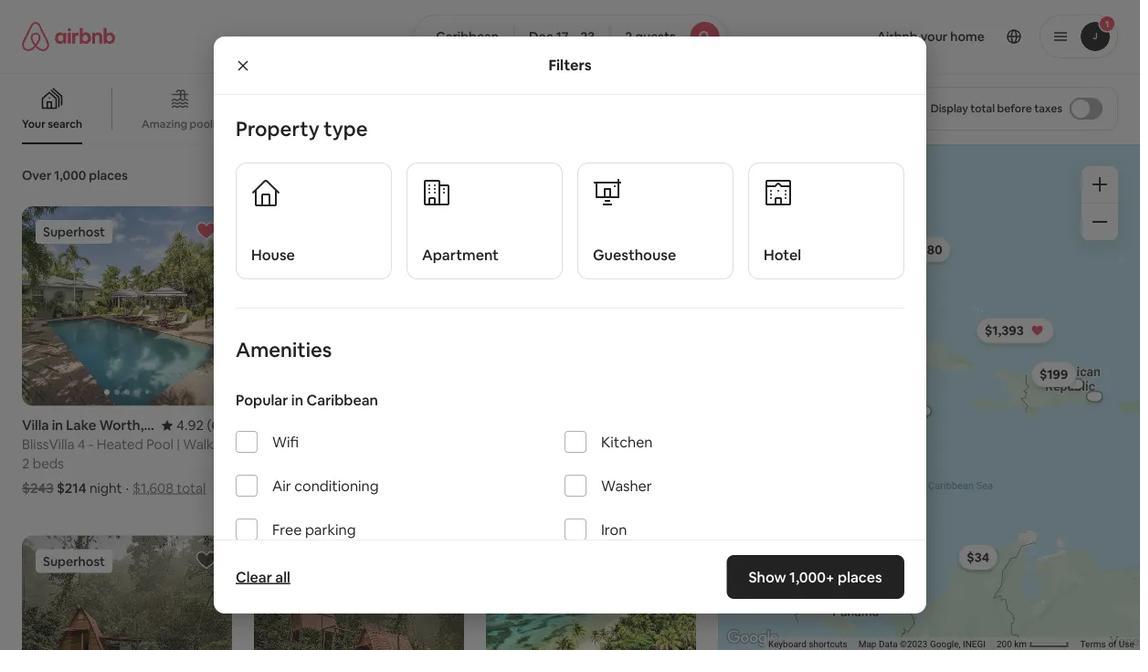 Task type: locate. For each thing, give the bounding box(es) containing it.
$140 button
[[774, 521, 819, 546]]

$1,393 inside $1,393 button
[[985, 323, 1024, 339]]

total
[[971, 101, 995, 116], [176, 480, 206, 498], [388, 480, 417, 498], [606, 480, 635, 498]]

1 horizontal spatial $1,393
[[985, 323, 1024, 339]]

$199
[[1040, 366, 1068, 383]]

0 horizontal spatial 2
[[22, 455, 30, 473]]

places right 1,000 at the top left
[[89, 167, 128, 184]]

keyboard
[[769, 639, 807, 650]]

caribbean
[[436, 28, 499, 45], [306, 391, 378, 409]]

–
[[571, 28, 578, 45]]

4.92
[[176, 417, 204, 435]]

night right the air
[[298, 480, 331, 498]]

17
[[556, 28, 569, 45]]

1 horizontal spatial 2
[[625, 28, 632, 45]]

total left before
[[971, 101, 995, 116]]

washer
[[601, 476, 652, 495]]

1 vertical spatial caribbean
[[306, 391, 378, 409]]

in
[[291, 391, 303, 409]]

0 horizontal spatial night
[[89, 480, 122, 498]]

terms of use
[[1081, 639, 1135, 650]]

1 vertical spatial places
[[838, 568, 883, 587]]

places inside filters dialog
[[838, 568, 883, 587]]

caribbean left the dec at the top left of the page
[[436, 28, 499, 45]]

$31 button
[[960, 545, 997, 570]]

0 vertical spatial places
[[89, 167, 128, 184]]

·
[[126, 480, 129, 498], [334, 480, 338, 498]]

clear
[[236, 568, 272, 587]]

200 km
[[997, 639, 1030, 650]]

property
[[236, 115, 319, 141]]

iron
[[601, 520, 627, 539]]

guesthouse
[[593, 245, 676, 264]]

0 horizontal spatial places
[[89, 167, 128, 184]]

places right the 1,000+
[[838, 568, 883, 587]]

google image
[[723, 627, 783, 650]]

$1,393 for $1,393
[[985, 323, 1024, 339]]

caribbean button
[[413, 15, 514, 58]]

23
[[580, 28, 595, 45]]

total right $1,363 on the bottom
[[606, 480, 635, 498]]

$15
[[772, 304, 792, 320]]

· inside 2 beds $243 $214 night · $1,608 total
[[126, 480, 129, 498]]

sardinia-
[[254, 436, 309, 454]]

0 vertical spatial caribbean
[[436, 28, 499, 45]]

2 inside 2 beds $243 $214 night · $1,608 total
[[22, 455, 30, 473]]

· left $8,660
[[334, 480, 338, 498]]

$1,393 for $1,393 night · $8,660 total
[[254, 480, 295, 498]]

amazing pools
[[142, 117, 218, 131]]

caribbean right in
[[306, 391, 378, 409]]

$1,363 total button
[[563, 480, 635, 498]]

map
[[859, 639, 877, 650]]

1 horizontal spatial night
[[298, 480, 331, 498]]

hotel
[[764, 245, 801, 264]]

km
[[1015, 639, 1027, 650]]

0 vertical spatial $1,393
[[985, 323, 1024, 339]]

remove from wishlist: villa in lake worth, florida image
[[196, 220, 218, 242]]

inegi
[[963, 639, 986, 650]]

2 left the guests
[[625, 28, 632, 45]]

200 km button
[[991, 638, 1075, 650]]

2 for 2 beds $243 $214 night · $1,608 total
[[22, 455, 30, 473]]

$159 button
[[741, 560, 786, 586]]

total right $8,660
[[388, 480, 417, 498]]

search
[[48, 117, 82, 131]]

before
[[997, 101, 1032, 116]]

1 horizontal spatial caribbean
[[436, 28, 499, 45]]

2 for 2 guests
[[625, 28, 632, 45]]

apartment
[[422, 245, 499, 264]]

None search field
[[413, 15, 727, 58]]

places for over 1,000 places
[[89, 167, 128, 184]]

night inside 2 beds $243 $214 night · $1,608 total
[[89, 480, 122, 498]]

1,000+
[[790, 568, 835, 587]]

none search field containing caribbean
[[413, 15, 727, 58]]

wifi
[[272, 433, 299, 451]]

your
[[22, 117, 46, 131]]

popular
[[236, 391, 288, 409]]

apartment button
[[407, 162, 563, 280]]

display total before taxes button
[[915, 87, 1118, 131]]

of
[[1109, 639, 1117, 650]]

$1,393 button
[[977, 318, 1054, 344]]

guests
[[635, 28, 676, 45]]

0 horizontal spatial caribbean
[[306, 391, 378, 409]]

night right "$214"
[[89, 480, 122, 498]]

show 1,000+ places
[[749, 568, 883, 587]]

all
[[275, 568, 290, 587]]

2 · from the left
[[334, 480, 338, 498]]

$8,660 total button
[[341, 480, 417, 498]]

2 inside button
[[625, 28, 632, 45]]

$1,393 night · $8,660 total
[[254, 480, 417, 498]]

tropical
[[339, 117, 381, 131]]

0 horizontal spatial ·
[[126, 480, 129, 498]]

keyboard shortcuts
[[769, 639, 848, 650]]

$199 button
[[1032, 362, 1077, 387]]

$34
[[967, 549, 990, 566]]

total right $1,608
[[176, 480, 206, 498]]

group
[[0, 73, 805, 144], [22, 206, 232, 406], [254, 206, 464, 406], [486, 206, 696, 406], [22, 536, 232, 650], [254, 536, 464, 650], [486, 536, 696, 650]]

0 vertical spatial 2
[[625, 28, 632, 45]]

1 vertical spatial $1,393
[[254, 480, 295, 498]]

terms
[[1081, 639, 1106, 650]]

1 night from the left
[[89, 480, 122, 498]]

dec
[[529, 28, 553, 45]]

luxury
[[388, 436, 430, 454]]

your search
[[22, 117, 82, 131]]

2 left beds
[[22, 455, 30, 473]]

$1,393
[[985, 323, 1024, 339], [254, 480, 295, 498]]

pools
[[190, 117, 218, 131]]

clear all button
[[227, 559, 300, 596]]

over 1,000 places
[[22, 167, 128, 184]]

$34 button
[[959, 545, 998, 570]]

0 horizontal spatial $1,393
[[254, 480, 295, 498]]

$15 button
[[763, 299, 800, 325]]

google,
[[930, 639, 961, 650]]

air
[[272, 476, 291, 495]]

places
[[89, 167, 128, 184], [838, 568, 883, 587]]

1 horizontal spatial ·
[[334, 480, 338, 498]]

· left $1,608
[[126, 480, 129, 498]]

air conditioning
[[272, 476, 379, 495]]

group containing your search
[[0, 73, 805, 144]]

1 horizontal spatial places
[[838, 568, 883, 587]]

$32 button
[[762, 299, 801, 324]]

night
[[89, 480, 122, 498], [298, 480, 331, 498]]

filters dialog
[[214, 37, 926, 614]]

1 · from the left
[[126, 480, 129, 498]]

1 vertical spatial 2
[[22, 455, 30, 473]]

add to wishlist: tiny home in minca, colombia image
[[196, 550, 218, 572]]

terms of use link
[[1081, 639, 1135, 650]]



Task type: describe. For each thing, give the bounding box(es) containing it.
taxes
[[1034, 101, 1063, 116]]

2 night from the left
[[298, 480, 331, 498]]

zoom out image
[[1093, 215, 1107, 229]]

$1,363
[[563, 480, 603, 498]]

beachfront
[[247, 117, 305, 131]]

200
[[997, 639, 1012, 650]]

$1,608 total button
[[132, 480, 206, 498]]

free
[[272, 520, 302, 539]]

caribbean inside filters dialog
[[306, 391, 378, 409]]

2 beds $243 $214 night · $1,608 total
[[22, 455, 206, 498]]

profile element
[[749, 0, 1118, 73]]

house button
[[236, 162, 392, 280]]

$243
[[22, 480, 54, 498]]

display total before taxes
[[931, 101, 1063, 116]]

type
[[324, 115, 368, 141]]

$180
[[914, 241, 943, 258]]

$159
[[750, 565, 778, 581]]

places for show 1,000+ places
[[838, 568, 883, 587]]

amenities
[[236, 337, 332, 363]]

total inside 2 beds $243 $214 night · $1,608 total
[[176, 480, 206, 498]]

amazing
[[142, 117, 187, 131]]

popular in caribbean
[[236, 391, 378, 409]]

$32
[[771, 303, 793, 320]]

front
[[354, 436, 385, 454]]

caribbean inside caribbean button
[[436, 28, 499, 45]]

(63)
[[207, 417, 232, 435]]

map data ©2023 google, inegi
[[859, 639, 986, 650]]

2 guests
[[625, 28, 676, 45]]

house
[[251, 245, 295, 264]]

keyboard shortcuts button
[[769, 638, 848, 650]]

shortcuts
[[809, 639, 848, 650]]

free parking
[[272, 520, 356, 539]]

conditioning
[[294, 476, 379, 495]]

parking
[[305, 520, 356, 539]]

display
[[931, 101, 968, 116]]

hotel button
[[748, 162, 904, 280]]

total inside button
[[971, 101, 995, 116]]

sardinia- beach front luxury villa
[[254, 436, 459, 454]]

over
[[22, 167, 51, 184]]

clear all
[[236, 568, 290, 587]]

guesthouse button
[[577, 162, 734, 280]]

property type
[[236, 115, 368, 141]]

beds
[[33, 455, 64, 473]]

kitchen
[[601, 433, 653, 451]]

4.92 out of 5 average rating,  63 reviews image
[[162, 417, 232, 435]]

4.92 (63)
[[176, 417, 232, 435]]

$180 button
[[906, 237, 951, 263]]

$1,608
[[132, 480, 173, 498]]

2 guests button
[[610, 15, 727, 58]]

use
[[1119, 639, 1135, 650]]

villa
[[433, 436, 459, 454]]

show 1,000+ places link
[[727, 555, 904, 599]]

dec 17 – 23 button
[[514, 15, 611, 58]]

google map
showing 43 stays. including 2 saved stays. region
[[718, 144, 1140, 650]]

data
[[879, 639, 898, 650]]

zoom in image
[[1093, 177, 1107, 192]]

$1,363 total
[[563, 480, 635, 498]]

©2023
[[900, 639, 928, 650]]

$140
[[782, 525, 811, 542]]

1,000
[[54, 167, 86, 184]]

$214
[[57, 480, 87, 498]]

beach
[[312, 436, 351, 454]]

dec 17 – 23
[[529, 28, 595, 45]]

$31
[[968, 549, 989, 566]]



Task type: vqa. For each thing, say whether or not it's contained in the screenshot.
2 KM
no



